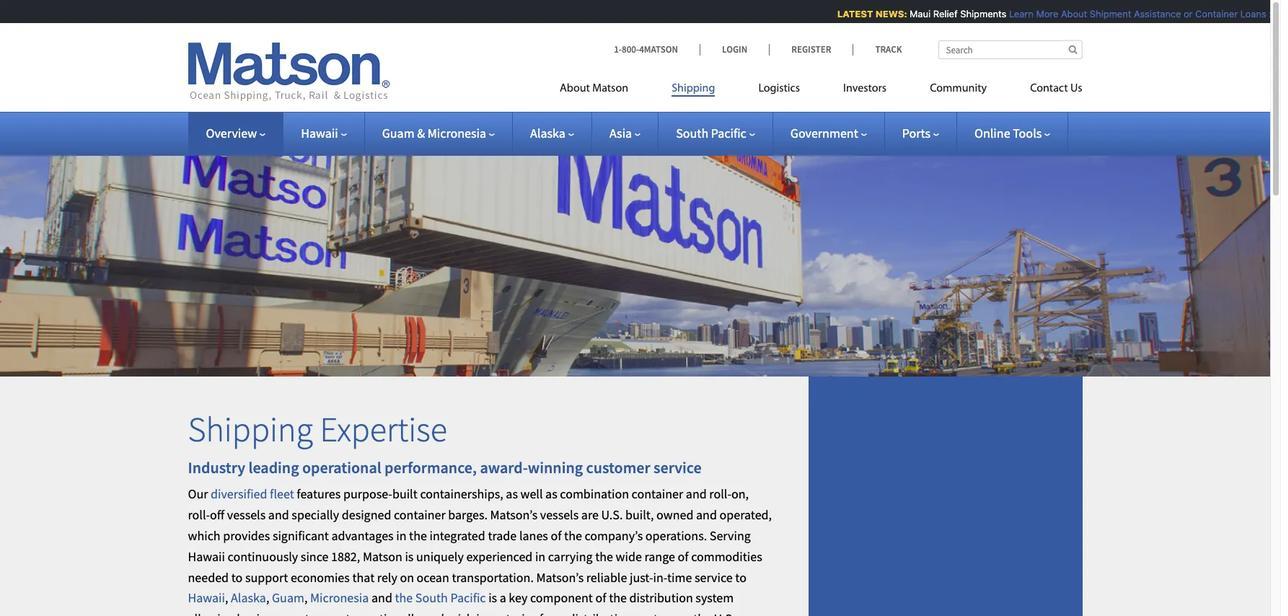Task type: locate. For each thing, give the bounding box(es) containing it.
as left well
[[506, 486, 518, 503]]

1 horizontal spatial roll-
[[710, 486, 732, 503]]

us
[[1071, 83, 1083, 95]]

allowing
[[188, 611, 234, 616]]

operational
[[302, 458, 382, 478]]

1 vertical spatial in
[[535, 548, 546, 565]]

service up system
[[695, 569, 733, 586]]

shipping expertise
[[188, 408, 447, 451]]

1 horizontal spatial pacific
[[711, 125, 747, 141]]

0 vertical spatial alaska link
[[530, 125, 574, 141]]

on right centers
[[677, 611, 691, 616]]

1 horizontal spatial is
[[489, 590, 497, 606]]

1 horizontal spatial alaska
[[530, 125, 566, 141]]

uniquely
[[416, 548, 464, 565]]

to right needed
[[231, 569, 243, 586]]

south inside features purpose-built containerships, as well as combination container and roll-on, roll-off vessels and specially designed container barges. matson's vessels are u.s. built, owned and operated, which provides significant advantages in the integrated trade lanes of the company's operations. serving hawaii continuously since 1882, matson is uniquely experienced in carrying the wide range of commodities needed to support economies that rely on ocean transportation. matson's reliable just-in-time service to hawaii , alaska , guam , micronesia and the south pacific
[[416, 590, 448, 606]]

the
[[409, 528, 427, 544], [564, 528, 582, 544], [595, 548, 613, 565], [395, 590, 413, 606], [609, 590, 627, 606], [694, 611, 712, 616]]

1 horizontal spatial ,
[[266, 590, 269, 606]]

0 vertical spatial of
[[551, 528, 562, 544]]

2 vessels from the left
[[540, 507, 579, 523]]

0 vertical spatial alaska
[[530, 125, 566, 141]]

distribution up centers
[[630, 590, 693, 606]]

1 horizontal spatial matson
[[593, 83, 629, 95]]

0 horizontal spatial south
[[416, 590, 448, 606]]

designed
[[342, 507, 391, 523]]

0 horizontal spatial container
[[394, 507, 446, 523]]

is left uniquely
[[405, 548, 414, 565]]

matson up rely
[[363, 548, 403, 565]]

features
[[297, 486, 341, 503]]

shipping
[[672, 83, 715, 95], [188, 408, 313, 451]]

learn more about shipment assistance or container loans > link
[[1004, 8, 1269, 19]]

is left the a
[[489, 590, 497, 606]]

well
[[521, 486, 543, 503]]

, up allowing
[[225, 590, 228, 606]]

&
[[417, 125, 425, 141]]

as right well
[[546, 486, 558, 503]]

1 vertical spatial hawaii link
[[188, 590, 225, 606]]

2 as from the left
[[546, 486, 558, 503]]

matson's up "trade"
[[490, 507, 538, 523]]

2 vertical spatial hawaii
[[188, 590, 225, 606]]

service
[[654, 458, 702, 478], [695, 569, 733, 586]]

0 vertical spatial shipping
[[672, 83, 715, 95]]

tools
[[1013, 125, 1042, 141]]

1 horizontal spatial shipping
[[672, 83, 715, 95]]

which
[[188, 528, 221, 544]]

0 vertical spatial in
[[396, 528, 407, 544]]

hawaii up needed
[[188, 548, 225, 565]]

matson's up component
[[537, 569, 584, 586]]

roll- down our
[[188, 507, 210, 523]]

0 vertical spatial service
[[654, 458, 702, 478]]

Search search field
[[938, 40, 1083, 59]]

0 horizontal spatial about
[[560, 83, 590, 95]]

0 vertical spatial micronesia
[[428, 125, 486, 141]]

to down commodities
[[736, 569, 747, 586]]

0 vertical spatial about
[[1055, 8, 1082, 19]]

0 vertical spatial is
[[405, 548, 414, 565]]

1 vertical spatial shipping
[[188, 408, 313, 451]]

1 horizontal spatial guam
[[382, 125, 415, 141]]

about matson
[[560, 83, 629, 95]]

banner image
[[0, 133, 1271, 377]]

1 horizontal spatial south
[[676, 125, 709, 141]]

of down reliable
[[596, 590, 607, 606]]

0 horizontal spatial to
[[231, 569, 243, 586]]

0 horizontal spatial of
[[551, 528, 562, 544]]

distribution
[[630, 590, 693, 606], [568, 611, 632, 616]]

micronesia down economies
[[310, 590, 369, 606]]

more
[[1031, 8, 1053, 19]]

alaska down about matson
[[530, 125, 566, 141]]

hawaii down blue matson logo with ocean, shipping, truck, rail and logistics written beneath it.
[[301, 125, 338, 141]]

0 horizontal spatial guam
[[272, 590, 304, 606]]

advantages
[[332, 528, 394, 544]]

1 vertical spatial pacific
[[451, 590, 486, 606]]

1 vertical spatial is
[[489, 590, 497, 606]]

in
[[396, 528, 407, 544], [535, 548, 546, 565]]

shipping for shipping expertise
[[188, 408, 313, 451]]

shipping inside top menu 'navigation'
[[672, 83, 715, 95]]

hawaii up allowing
[[188, 590, 225, 606]]

1 vertical spatial alaska link
[[231, 590, 266, 606]]

1 horizontal spatial alaska link
[[530, 125, 574, 141]]

performance,
[[385, 458, 477, 478]]

0 horizontal spatial shipping
[[188, 408, 313, 451]]

of up time
[[678, 548, 689, 565]]

guam down support
[[272, 590, 304, 606]]

learn
[[1004, 8, 1028, 19]]

features purpose-built containerships, as well as combination container and roll-on, roll-off vessels and specially designed container barges. matson's vessels are u.s. built, owned and operated, which provides significant advantages in the integrated trade lanes of the company's operations. serving hawaii continuously since 1882, matson is uniquely experienced in carrying the wide range of commodities needed to support economies that rely on ocean transportation. matson's reliable just-in-time service to hawaii , alaska , guam , micronesia and the south pacific
[[188, 486, 772, 606]]

and up owned
[[686, 486, 707, 503]]

is
[[405, 548, 414, 565], [489, 590, 497, 606]]

1 vertical spatial about
[[560, 83, 590, 95]]

0 horizontal spatial on
[[400, 569, 414, 586]]

0 vertical spatial hawaii link
[[301, 125, 347, 141]]

2 horizontal spatial to
[[736, 569, 747, 586]]

in down 'lanes'
[[535, 548, 546, 565]]

trade
[[488, 528, 517, 544]]

1 horizontal spatial on
[[677, 611, 691, 616]]

shipments
[[955, 8, 1001, 19]]

pacific up replenish
[[451, 590, 486, 606]]

and up continually
[[372, 590, 392, 606]]

the down system
[[694, 611, 712, 616]]

matson's
[[490, 507, 538, 523], [537, 569, 584, 586]]

alaska up the business
[[231, 590, 266, 606]]

customers
[[287, 611, 343, 616]]

matson down 1-
[[593, 83, 629, 95]]

roll-
[[710, 486, 732, 503], [188, 507, 210, 523]]

1-800-4matson
[[614, 43, 678, 56]]

centers
[[635, 611, 674, 616]]

0 horizontal spatial pacific
[[451, 590, 486, 606]]

0 horizontal spatial vessels
[[227, 507, 266, 523]]

our
[[188, 486, 208, 503]]

of inside is a key component of the distribution system allowing business customers to continually replenish inventories from distribution centers on the u.s
[[596, 590, 607, 606]]

1 horizontal spatial vessels
[[540, 507, 579, 523]]

latest news: maui relief shipments learn more about shipment assistance or container loans >
[[832, 8, 1269, 19]]

guam
[[382, 125, 415, 141], [272, 590, 304, 606]]

0 vertical spatial on
[[400, 569, 414, 586]]

alaska inside features purpose-built containerships, as well as combination container and roll-on, roll-off vessels and specially designed container barges. matson's vessels are u.s. built, owned and operated, which provides significant advantages in the integrated trade lanes of the company's operations. serving hawaii continuously since 1882, matson is uniquely experienced in carrying the wide range of commodities needed to support economies that rely on ocean transportation. matson's reliable just-in-time service to hawaii , alaska , guam , micronesia and the south pacific
[[231, 590, 266, 606]]

hawaii link down blue matson logo with ocean, shipping, truck, rail and logistics written beneath it.
[[301, 125, 347, 141]]

distribution down reliable
[[568, 611, 632, 616]]

0 horizontal spatial as
[[506, 486, 518, 503]]

0 vertical spatial container
[[632, 486, 684, 503]]

u.s.
[[601, 507, 623, 523]]

None search field
[[938, 40, 1083, 59]]

1 horizontal spatial of
[[596, 590, 607, 606]]

our diversified fleet
[[188, 486, 294, 503]]

1-
[[614, 43, 622, 56]]

asia link
[[610, 125, 641, 141]]

guam left &
[[382, 125, 415, 141]]

0 horizontal spatial matson
[[363, 548, 403, 565]]

top menu navigation
[[560, 76, 1083, 105]]

significant
[[273, 528, 329, 544]]

0 horizontal spatial hawaii link
[[188, 590, 225, 606]]

integrated
[[430, 528, 486, 544]]

2 horizontal spatial ,
[[304, 590, 308, 606]]

1 vertical spatial service
[[695, 569, 733, 586]]

company's
[[585, 528, 643, 544]]

0 horizontal spatial alaska
[[231, 590, 266, 606]]

alaska link down about matson
[[530, 125, 574, 141]]

, up the business
[[266, 590, 269, 606]]

0 horizontal spatial micronesia
[[310, 590, 369, 606]]

,
[[225, 590, 228, 606], [266, 590, 269, 606], [304, 590, 308, 606]]

0 horizontal spatial is
[[405, 548, 414, 565]]

hawaii link up allowing
[[188, 590, 225, 606]]

time
[[668, 569, 692, 586]]

latest
[[832, 8, 868, 19]]

winning
[[528, 458, 583, 478]]

shipping up the south pacific
[[672, 83, 715, 95]]

, up 'customers'
[[304, 590, 308, 606]]

0 vertical spatial matson
[[593, 83, 629, 95]]

1 vertical spatial south
[[416, 590, 448, 606]]

container up owned
[[632, 486, 684, 503]]

key
[[509, 590, 528, 606]]

pacific inside features purpose-built containerships, as well as combination container and roll-on, roll-off vessels and specially designed container barges. matson's vessels are u.s. built, owned and operated, which provides significant advantages in the integrated trade lanes of the company's operations. serving hawaii continuously since 1882, matson is uniquely experienced in carrying the wide range of commodities needed to support economies that rely on ocean transportation. matson's reliable just-in-time service to hawaii , alaska , guam , micronesia and the south pacific
[[451, 590, 486, 606]]

micronesia right &
[[428, 125, 486, 141]]

hawaii
[[301, 125, 338, 141], [188, 548, 225, 565], [188, 590, 225, 606]]

vessels
[[227, 507, 266, 523], [540, 507, 579, 523]]

system
[[696, 590, 734, 606]]

1 vertical spatial of
[[678, 548, 689, 565]]

guam & micronesia link
[[382, 125, 495, 141]]

award-
[[480, 458, 528, 478]]

alaska link up the business
[[231, 590, 266, 606]]

reliable
[[587, 569, 627, 586]]

on,
[[732, 486, 749, 503]]

matson
[[593, 83, 629, 95], [363, 548, 403, 565]]

roll- up operated,
[[710, 486, 732, 503]]

1 vertical spatial matson
[[363, 548, 403, 565]]

to down 'micronesia' link on the left bottom
[[346, 611, 357, 616]]

blue matson logo with ocean, shipping, truck, rail and logistics written beneath it. image
[[188, 43, 390, 102]]

1 vertical spatial micronesia
[[310, 590, 369, 606]]

0 vertical spatial pacific
[[711, 125, 747, 141]]

2 vertical spatial of
[[596, 590, 607, 606]]

0 horizontal spatial roll-
[[188, 507, 210, 523]]

1 horizontal spatial hawaii link
[[301, 125, 347, 141]]

relief
[[928, 8, 952, 19]]

south down shipping link
[[676, 125, 709, 141]]

as
[[506, 486, 518, 503], [546, 486, 558, 503]]

vessels left are
[[540, 507, 579, 523]]

logistics
[[759, 83, 800, 95]]

1 vertical spatial on
[[677, 611, 691, 616]]

shipping for shipping
[[672, 83, 715, 95]]

transportation.
[[452, 569, 534, 586]]

overview link
[[206, 125, 266, 141]]

1 horizontal spatial container
[[632, 486, 684, 503]]

micronesia inside features purpose-built containerships, as well as combination container and roll-on, roll-off vessels and specially designed container barges. matson's vessels are u.s. built, owned and operated, which provides significant advantages in the integrated trade lanes of the company's operations. serving hawaii continuously since 1882, matson is uniquely experienced in carrying the wide range of commodities needed to support economies that rely on ocean transportation. matson's reliable just-in-time service to hawaii , alaska , guam , micronesia and the south pacific
[[310, 590, 369, 606]]

1 vertical spatial guam
[[272, 590, 304, 606]]

container
[[632, 486, 684, 503], [394, 507, 446, 523]]

0 vertical spatial hawaii
[[301, 125, 338, 141]]

1 as from the left
[[506, 486, 518, 503]]

customer
[[586, 458, 651, 478]]

micronesia
[[428, 125, 486, 141], [310, 590, 369, 606]]

1 vertical spatial alaska
[[231, 590, 266, 606]]

shipping link
[[650, 76, 737, 105]]

matson inside about matson 'link'
[[593, 83, 629, 95]]

1 horizontal spatial as
[[546, 486, 558, 503]]

and
[[686, 486, 707, 503], [268, 507, 289, 523], [696, 507, 717, 523], [372, 590, 392, 606]]

pacific down shipping link
[[711, 125, 747, 141]]

vessels up provides
[[227, 507, 266, 523]]

the south pacific link
[[395, 590, 486, 606]]

in right advantages
[[396, 528, 407, 544]]

1 horizontal spatial to
[[346, 611, 357, 616]]

guam inside features purpose-built containerships, as well as combination container and roll-on, roll-off vessels and specially designed container barges. matson's vessels are u.s. built, owned and operated, which provides significant advantages in the integrated trade lanes of the company's operations. serving hawaii continuously since 1882, matson is uniquely experienced in carrying the wide range of commodities needed to support economies that rely on ocean transportation. matson's reliable just-in-time service to hawaii , alaska , guam , micronesia and the south pacific
[[272, 590, 304, 606]]

and up serving
[[696, 507, 717, 523]]

south down ocean
[[416, 590, 448, 606]]

section
[[791, 377, 1101, 616]]

login link
[[700, 43, 769, 56]]

of right 'lanes'
[[551, 528, 562, 544]]

the up continually
[[395, 590, 413, 606]]

about matson link
[[560, 76, 650, 105]]

2 horizontal spatial of
[[678, 548, 689, 565]]

combination
[[560, 486, 629, 503]]

shipping up leading
[[188, 408, 313, 451]]

since
[[301, 548, 329, 565]]

container down built
[[394, 507, 446, 523]]

on right rely
[[400, 569, 414, 586]]

service up owned
[[654, 458, 702, 478]]

0 horizontal spatial ,
[[225, 590, 228, 606]]



Task type: describe. For each thing, give the bounding box(es) containing it.
0 vertical spatial distribution
[[630, 590, 693, 606]]

0 vertical spatial roll-
[[710, 486, 732, 503]]

1 horizontal spatial micronesia
[[428, 125, 486, 141]]

rely
[[377, 569, 397, 586]]

matson inside features purpose-built containerships, as well as combination container and roll-on, roll-off vessels and specially designed container barges. matson's vessels are u.s. built, owned and operated, which provides significant advantages in the integrated trade lanes of the company's operations. serving hawaii continuously since 1882, matson is uniquely experienced in carrying the wide range of commodities needed to support economies that rely on ocean transportation. matson's reliable just-in-time service to hawaii , alaska , guam , micronesia and the south pacific
[[363, 548, 403, 565]]

government link
[[791, 125, 867, 141]]

needed
[[188, 569, 229, 586]]

commodities
[[691, 548, 763, 565]]

on inside is a key component of the distribution system allowing business customers to continually replenish inventories from distribution centers on the u.s
[[677, 611, 691, 616]]

just-
[[630, 569, 654, 586]]

a
[[500, 590, 506, 606]]

1 vertical spatial matson's
[[537, 569, 584, 586]]

community link
[[909, 76, 1009, 105]]

support
[[245, 569, 288, 586]]

barges.
[[448, 507, 488, 523]]

built
[[393, 486, 418, 503]]

logistics link
[[737, 76, 822, 105]]

overview
[[206, 125, 257, 141]]

carrying
[[548, 548, 593, 565]]

guam link
[[272, 590, 304, 606]]

government
[[791, 125, 859, 141]]

maui
[[904, 8, 925, 19]]

operated,
[[720, 507, 772, 523]]

inventories
[[476, 611, 537, 616]]

is inside features purpose-built containerships, as well as combination container and roll-on, roll-off vessels and specially designed container barges. matson's vessels are u.s. built, owned and operated, which provides significant advantages in the integrated trade lanes of the company's operations. serving hawaii continuously since 1882, matson is uniquely experienced in carrying the wide range of commodities needed to support economies that rely on ocean transportation. matson's reliable just-in-time service to hawaii , alaska , guam , micronesia and the south pacific
[[405, 548, 414, 565]]

3 , from the left
[[304, 590, 308, 606]]

leading
[[249, 458, 299, 478]]

1 horizontal spatial about
[[1055, 8, 1082, 19]]

the up carrying
[[564, 528, 582, 544]]

about inside 'link'
[[560, 83, 590, 95]]

service inside features purpose-built containerships, as well as combination container and roll-on, roll-off vessels and specially designed container barges. matson's vessels are u.s. built, owned and operated, which provides significant advantages in the integrated trade lanes of the company's operations. serving hawaii continuously since 1882, matson is uniquely experienced in carrying the wide range of commodities needed to support economies that rely on ocean transportation. matson's reliable just-in-time service to hawaii , alaska , guam , micronesia and the south pacific
[[695, 569, 733, 586]]

south pacific link
[[676, 125, 755, 141]]

online tools
[[975, 125, 1042, 141]]

1-800-4matson link
[[614, 43, 700, 56]]

ocean
[[417, 569, 449, 586]]

0 vertical spatial guam
[[382, 125, 415, 141]]

ports
[[903, 125, 931, 141]]

to inside is a key component of the distribution system allowing business customers to continually replenish inventories from distribution centers on the u.s
[[346, 611, 357, 616]]

0 vertical spatial matson's
[[490, 507, 538, 523]]

or
[[1178, 8, 1187, 19]]

purpose-
[[343, 486, 393, 503]]

800-
[[622, 43, 640, 56]]

contact us
[[1031, 83, 1083, 95]]

the up reliable
[[595, 548, 613, 565]]

news:
[[870, 8, 902, 19]]

the up uniquely
[[409, 528, 427, 544]]

experienced
[[466, 548, 533, 565]]

investors
[[844, 83, 887, 95]]

1 vertical spatial distribution
[[568, 611, 632, 616]]

1 vertical spatial hawaii
[[188, 548, 225, 565]]

diversified fleet link
[[211, 486, 294, 503]]

container
[[1190, 8, 1232, 19]]

0 horizontal spatial in
[[396, 528, 407, 544]]

replenish
[[423, 611, 474, 616]]

login
[[722, 43, 748, 56]]

1 vertical spatial container
[[394, 507, 446, 523]]

contact us link
[[1009, 76, 1083, 105]]

2 , from the left
[[266, 590, 269, 606]]

is inside is a key component of the distribution system allowing business customers to continually replenish inventories from distribution centers on the u.s
[[489, 590, 497, 606]]

1 horizontal spatial in
[[535, 548, 546, 565]]

range
[[645, 548, 675, 565]]

1 vertical spatial roll-
[[188, 507, 210, 523]]

expertise
[[320, 408, 447, 451]]

0 vertical spatial south
[[676, 125, 709, 141]]

1 , from the left
[[225, 590, 228, 606]]

online
[[975, 125, 1011, 141]]

and down the fleet
[[268, 507, 289, 523]]

online tools link
[[975, 125, 1051, 141]]

register
[[792, 43, 832, 56]]

continuously
[[228, 548, 298, 565]]

search image
[[1069, 45, 1078, 54]]

from
[[540, 611, 566, 616]]

off
[[210, 507, 225, 523]]

economies
[[291, 569, 350, 586]]

guam & micronesia
[[382, 125, 486, 141]]

1882,
[[331, 548, 360, 565]]

track link
[[853, 43, 902, 56]]

component
[[530, 590, 593, 606]]

serving
[[710, 528, 751, 544]]

loans
[[1235, 8, 1261, 19]]

that
[[352, 569, 375, 586]]

the down reliable
[[609, 590, 627, 606]]

1 vessels from the left
[[227, 507, 266, 523]]

diversified
[[211, 486, 267, 503]]

south pacific
[[676, 125, 747, 141]]

assistance
[[1128, 8, 1176, 19]]

on inside features purpose-built containerships, as well as combination container and roll-on, roll-off vessels and specially designed container barges. matson's vessels are u.s. built, owned and operated, which provides significant advantages in the integrated trade lanes of the company's operations. serving hawaii continuously since 1882, matson is uniquely experienced in carrying the wide range of commodities needed to support economies that rely on ocean transportation. matson's reliable just-in-time service to hawaii , alaska , guam , micronesia and the south pacific
[[400, 569, 414, 586]]

containerships,
[[420, 486, 504, 503]]

ports link
[[903, 125, 940, 141]]

continually
[[360, 611, 421, 616]]

operations.
[[646, 528, 707, 544]]

specially
[[292, 507, 339, 523]]

contact
[[1031, 83, 1068, 95]]

micronesia link
[[310, 590, 369, 606]]

0 horizontal spatial alaska link
[[231, 590, 266, 606]]

lanes
[[519, 528, 548, 544]]

investors link
[[822, 76, 909, 105]]



Task type: vqa. For each thing, say whether or not it's contained in the screenshot.
in
yes



